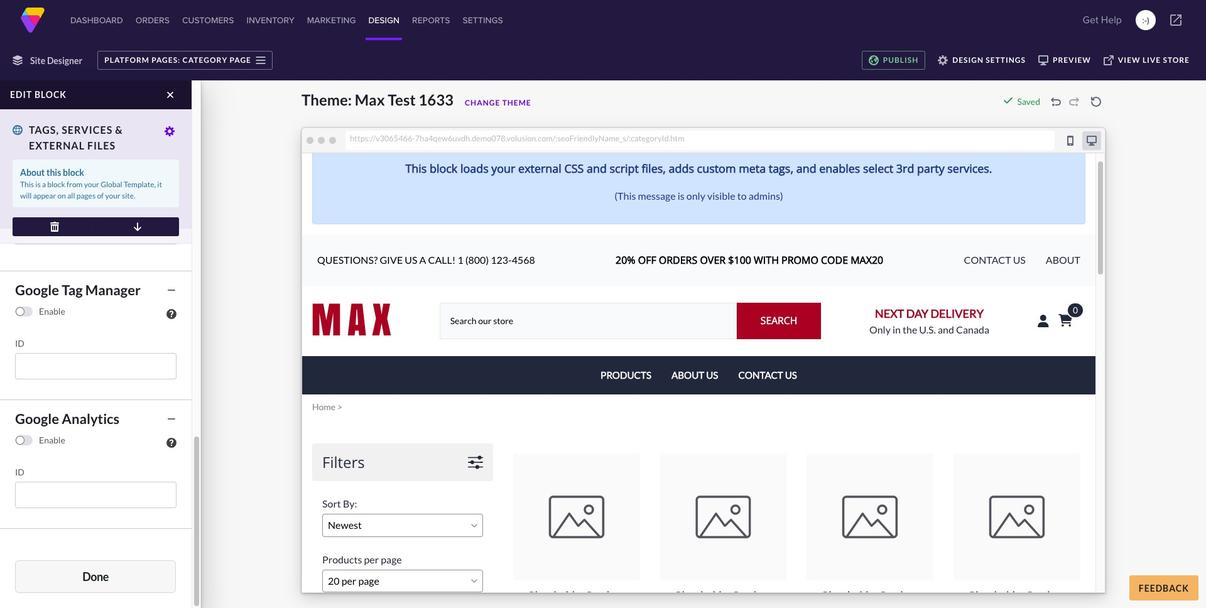 Task type: locate. For each thing, give the bounding box(es) containing it.
help element for google analytics
[[167, 438, 177, 448]]

help element
[[167, 309, 177, 319], [167, 438, 177, 448]]

enable
[[39, 306, 65, 317], [39, 435, 65, 446]]

preview button
[[1033, 51, 1098, 70]]

2 enable from the top
[[39, 435, 65, 446]]

&
[[115, 124, 123, 136]]

is right page
[[102, 174, 108, 185]]

customers button
[[180, 0, 237, 40]]

1 google from the top
[[15, 282, 59, 299]]

id
[[15, 338, 24, 349], [15, 467, 24, 478]]

get help
[[1083, 13, 1122, 27]]

1 vertical spatial google
[[15, 410, 59, 427]]

marketing
[[307, 14, 356, 26]]

volusion-logo link
[[20, 8, 45, 33]]

google left tag
[[15, 282, 59, 299]]

edit
[[10, 89, 32, 100]]

id for google tag manager
[[15, 338, 24, 349]]

0 vertical spatial help element
[[167, 309, 177, 319]]

feedback button
[[1130, 576, 1199, 601]]

customers
[[182, 14, 234, 26]]

2 google from the top
[[15, 410, 59, 427]]

change
[[465, 98, 500, 107]]

1 vertical spatial help image
[[167, 438, 177, 448]]

page
[[82, 174, 101, 185]]

"https://"
[[98, 113, 134, 123]]

enable down google analytics
[[39, 435, 65, 446]]

help
[[1102, 13, 1122, 27]]

paths must start with "https://"
[[15, 113, 134, 123]]

id text field for analytics
[[15, 482, 177, 508]]

2 id from the top
[[15, 467, 24, 478]]

google left "analytics"
[[15, 410, 59, 427]]

0 vertical spatial help image
[[167, 309, 177, 319]]

0 vertical spatial id text field
[[15, 353, 177, 380]]

enable for analytics
[[39, 435, 65, 446]]

0 vertical spatial id
[[15, 338, 24, 349]]

block
[[35, 89, 67, 100], [63, 167, 84, 178], [47, 180, 65, 189]]

site.
[[122, 191, 135, 200]]

settings button
[[460, 0, 506, 40]]

1 id from the top
[[15, 338, 24, 349]]

analytics
[[62, 410, 120, 427]]

google for google tag manager
[[15, 282, 59, 299]]

0 horizontal spatial is
[[35, 180, 41, 189]]

get
[[1083, 13, 1099, 27]]

1 id text field from the top
[[15, 353, 177, 380]]

help image
[[167, 309, 177, 319], [167, 438, 177, 448]]

your
[[84, 180, 99, 189], [105, 191, 120, 200]]

your down global
[[105, 191, 120, 200]]

1 vertical spatial id text field
[[15, 482, 177, 508]]

edit block
[[10, 89, 67, 100]]

1 help element from the top
[[167, 309, 177, 319]]

0 horizontal spatial your
[[84, 180, 99, 189]]

1 vertical spatial block
[[63, 167, 84, 178]]

max
[[355, 91, 385, 109]]

dashboard link
[[68, 0, 126, 40]]

enable for tag
[[39, 306, 65, 317]]

of
[[97, 191, 104, 200]]

start
[[59, 113, 78, 123]]

load asynchronously
[[39, 142, 120, 153]]

help image for google tag manager
[[167, 309, 177, 319]]

until
[[63, 174, 81, 185]]

2 help image from the top
[[167, 438, 177, 448]]

enable down tag
[[39, 306, 65, 317]]

help element for google tag manager
[[167, 309, 177, 319]]

is left a
[[35, 180, 41, 189]]

1 vertical spatial help element
[[167, 438, 177, 448]]

will
[[20, 191, 32, 200]]

none text field inside 'sidebar' "element"
[[15, 72, 177, 99]]

id text field for tag
[[15, 353, 177, 380]]

manager
[[85, 282, 141, 299]]

dashboard
[[70, 14, 123, 26]]

block down this
[[47, 180, 65, 189]]

live
[[1143, 55, 1162, 65]]

1 enable from the top
[[39, 306, 65, 317]]

saved
[[1018, 96, 1041, 107]]

2 help element from the top
[[167, 438, 177, 448]]

google analytics button
[[9, 408, 183, 430]]

publish
[[883, 55, 919, 65]]

design settings button
[[932, 51, 1033, 70]]

1 vertical spatial id
[[15, 467, 24, 478]]

1 vertical spatial your
[[105, 191, 120, 200]]

2 id text field from the top
[[15, 482, 177, 508]]

view live store
[[1119, 55, 1190, 65]]

dashboard image
[[20, 8, 45, 33]]

from
[[67, 180, 83, 189]]

all
[[67, 191, 75, 200]]

0 vertical spatial block
[[35, 89, 67, 100]]

0 vertical spatial google
[[15, 282, 59, 299]]

appear
[[33, 191, 56, 200]]

None text field
[[15, 72, 177, 99]]

block up from
[[63, 167, 84, 178]]

platform
[[104, 55, 150, 65]]

category
[[183, 55, 228, 65]]

:-
[[1143, 14, 1148, 26]]

1 help image from the top
[[167, 309, 177, 319]]

google
[[15, 282, 59, 299], [15, 410, 59, 427]]

test
[[388, 91, 416, 109]]

external
[[29, 140, 85, 151]]

google tag manager
[[15, 282, 141, 299]]

tags,
[[29, 124, 59, 136]]

help image for google analytics
[[167, 438, 177, 448]]

0 vertical spatial your
[[84, 180, 99, 189]]

services
[[62, 124, 113, 136]]

1 vertical spatial enable
[[39, 435, 65, 446]]

0 vertical spatial enable
[[39, 306, 65, 317]]

block up must
[[35, 89, 67, 100]]

asynchronously
[[59, 142, 120, 153]]

your up pages on the top left of the page
[[84, 180, 99, 189]]

a
[[42, 180, 46, 189]]

ID text field
[[15, 353, 177, 380], [15, 482, 177, 508]]

about this block this is a block from your global template, it will appear on all pages of your site.
[[20, 167, 162, 200]]



Task type: vqa. For each thing, say whether or not it's contained in the screenshot.
7ha4qew6uvdh.demo078.volusion.com/
no



Task type: describe. For each thing, give the bounding box(es) containing it.
preview
[[1053, 55, 1092, 65]]

it
[[157, 180, 162, 189]]

pages
[[77, 191, 96, 200]]

publish button
[[862, 51, 926, 70]]

1633
[[419, 91, 454, 109]]

feedback
[[1139, 583, 1190, 594]]

id for google analytics
[[15, 467, 24, 478]]

remove button
[[118, 208, 177, 228]]

inventory button
[[244, 0, 297, 40]]

design
[[953, 55, 984, 65]]

https://v3065466-
[[350, 133, 415, 143]]

loaded
[[110, 174, 136, 185]]

theme:
[[302, 91, 352, 109]]

1 horizontal spatial is
[[102, 174, 108, 185]]

settings
[[986, 55, 1026, 65]]

pages:
[[152, 55, 181, 65]]

remove
[[125, 212, 156, 223]]

change theme
[[465, 98, 532, 107]]

global
[[101, 180, 122, 189]]

platform pages: category page
[[104, 55, 251, 65]]

template,
[[124, 180, 156, 189]]

7ha4qew6uvdh.demo078.volusion.com/:seofriendlyname_s/:categoryid.htm
[[415, 133, 685, 143]]

reports button
[[410, 0, 453, 40]]

get help link
[[1079, 8, 1126, 33]]

global template image
[[13, 125, 23, 135]]

1 horizontal spatial your
[[105, 191, 120, 200]]

:-) link
[[1136, 10, 1156, 30]]

this
[[20, 180, 34, 189]]

load
[[39, 142, 58, 153]]

google tag manager button
[[9, 279, 183, 301]]

with
[[79, 113, 97, 123]]

theme
[[503, 98, 532, 107]]

must
[[38, 113, 58, 123]]

designer
[[47, 55, 82, 66]]

)
[[1148, 14, 1150, 26]]

reports
[[412, 14, 450, 26]]

design button
[[366, 0, 402, 40]]

tag
[[62, 282, 83, 299]]

is inside about this block this is a block from your global template, it will appear on all pages of your site.
[[35, 180, 41, 189]]

view live store button
[[1098, 51, 1197, 70]]

:-)
[[1143, 14, 1150, 26]]

theme: max test 1633
[[302, 91, 454, 109]]

done
[[82, 570, 109, 584]]

paths
[[15, 113, 37, 123]]

2 vertical spatial block
[[47, 180, 65, 189]]

sidebar element
[[0, 0, 201, 608]]

google for google analytics
[[15, 410, 59, 427]]

about
[[20, 167, 45, 178]]

marketing button
[[305, 0, 359, 40]]

https://v3065466-7ha4qew6uvdh.demo078.volusion.com/:seofriendlyname_s/:categoryid.htm
[[350, 133, 685, 143]]

inventory
[[247, 14, 295, 26]]

platform pages: category page button
[[98, 51, 273, 70]]

site designer
[[30, 55, 82, 66]]

page
[[230, 55, 251, 65]]

this
[[46, 167, 61, 178]]

store
[[1164, 55, 1190, 65]]

orders button
[[133, 0, 172, 40]]

site
[[30, 55, 45, 66]]

tags, services & external files
[[29, 124, 123, 151]]

view
[[1119, 55, 1141, 65]]

on
[[58, 191, 66, 200]]

saved image
[[1003, 96, 1013, 106]]

files
[[87, 140, 116, 151]]

settings
[[463, 14, 503, 26]]

google analytics
[[15, 410, 120, 427]]

done button
[[15, 561, 176, 593]]

defer until page is loaded
[[39, 174, 136, 185]]

orders
[[136, 14, 170, 26]]

defer
[[39, 174, 61, 185]]



